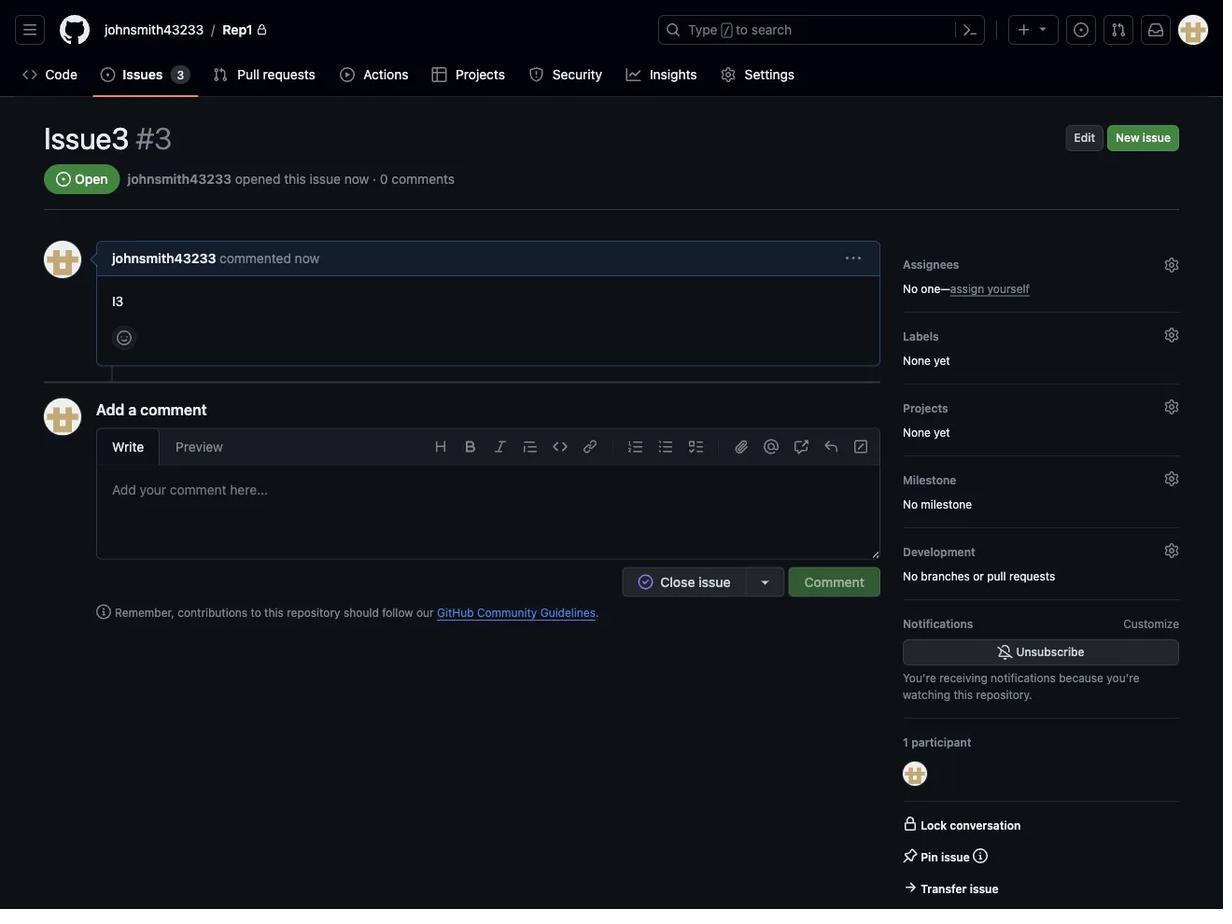 Task type: locate. For each thing, give the bounding box(es) containing it.
1 horizontal spatial gear image
[[1165, 400, 1180, 415]]

/
[[211, 22, 215, 37], [724, 24, 730, 37]]

0 vertical spatial lock image
[[256, 24, 268, 35]]

gear image
[[721, 67, 736, 82], [1165, 400, 1180, 415]]

preview button
[[160, 428, 239, 466]]

commented
[[220, 251, 291, 266]]

issue right 'close'
[[699, 574, 731, 590]]

0 vertical spatial @johnsmith43233 image
[[44, 241, 81, 278]]

labels button
[[903, 324, 1180, 348]]

add or remove reactions element
[[112, 326, 136, 350]]

up to 3 issues can be pinned and they will appear publicly at the top of the issues page image
[[973, 849, 988, 864]]

lock image
[[256, 24, 268, 35], [903, 817, 918, 832]]

code image
[[22, 67, 37, 82]]

add for add a comment
[[96, 401, 125, 418]]

issue right new
[[1143, 131, 1171, 144]]

/ inside johnsmith43233 /
[[211, 22, 215, 37]]

issue inside add a comment element
[[699, 574, 731, 590]]

unsubscribe
[[1017, 646, 1085, 659]]

gear image
[[1165, 258, 1180, 273], [1165, 328, 1180, 343], [1165, 472, 1180, 487], [1165, 544, 1180, 559]]

1 vertical spatial this
[[264, 607, 284, 620]]

yet up "milestone"
[[934, 426, 951, 439]]

2 no from the top
[[903, 498, 918, 511]]

johnsmith43233 link for commented
[[112, 251, 216, 266]]

4 gear image from the top
[[1165, 544, 1180, 559]]

add a comment tab list
[[96, 428, 239, 466]]

you're receiving notifications because you're watching this repository.
[[903, 672, 1140, 701]]

yet down labels
[[934, 354, 951, 367]]

this right the "opened"
[[284, 171, 306, 187]]

johnsmith43233 down #3
[[128, 171, 232, 187]]

add
[[96, 401, 125, 418], [112, 482, 136, 498]]

1 vertical spatial @johnsmith43233 image
[[44, 398, 81, 436]]

now
[[344, 171, 369, 187], [295, 251, 320, 266]]

yet
[[934, 354, 951, 367], [934, 426, 951, 439]]

johnsmith43233 for johnsmith43233 /
[[105, 22, 204, 37]]

list
[[97, 15, 647, 45]]

0 vertical spatial yet
[[934, 354, 951, 367]]

notifications
[[991, 672, 1056, 685]]

gear image inside milestone popup button
[[1165, 472, 1180, 487]]

homepage image
[[60, 15, 90, 45]]

play image
[[340, 67, 355, 82]]

0 horizontal spatial to
[[251, 607, 261, 620]]

conversation
[[950, 819, 1021, 832]]

1 vertical spatial no
[[903, 498, 918, 511]]

pull
[[238, 67, 260, 82]]

gear image inside settings link
[[721, 67, 736, 82]]

up to 3 issues can be pinned and they will appear publicly at the top of the issues page element
[[973, 849, 988, 864]]

git pull request image
[[213, 67, 228, 82]]

0 horizontal spatial now
[[295, 251, 320, 266]]

comment up add a comment tab list
[[140, 401, 207, 418]]

  text field
[[97, 466, 880, 559]]

none up "milestone"
[[903, 426, 931, 439]]

projects right table "image"
[[456, 67, 505, 82]]

triangle down image
[[1036, 21, 1051, 36]]

#3
[[136, 120, 172, 156]]

projects link
[[425, 61, 514, 89]]

none inside the "select projects" element
[[903, 426, 931, 439]]

johnsmith43233 link up issues
[[97, 15, 211, 45]]

none down labels
[[903, 354, 931, 367]]

milestone button
[[903, 468, 1180, 492]]

this left 'repository'
[[264, 607, 284, 620]]

1 horizontal spatial /
[[724, 24, 730, 37]]

johnsmith43233 for johnsmith43233 opened this issue now · 0 comments
[[128, 171, 232, 187]]

settings link
[[714, 61, 804, 89]]

to for search
[[736, 22, 748, 37]]

no inside link issues element
[[903, 570, 918, 583]]

none yet up "milestone"
[[903, 426, 951, 439]]

1 yet from the top
[[934, 354, 951, 367]]

2 vertical spatial this
[[954, 688, 973, 701]]

1 vertical spatial yet
[[934, 426, 951, 439]]

add left a
[[96, 401, 125, 418]]

issues
[[123, 67, 163, 82]]

lock image left lock
[[903, 817, 918, 832]]

1 vertical spatial projects
[[903, 402, 949, 415]]

0 horizontal spatial /
[[211, 22, 215, 37]]

add a comment
[[96, 401, 207, 418]]

0 vertical spatial add
[[96, 401, 125, 418]]

code link
[[15, 61, 85, 89]]

·
[[373, 171, 377, 187]]

1 vertical spatial comment
[[170, 482, 227, 498]]

should
[[344, 607, 379, 620]]

1 vertical spatial none
[[903, 426, 931, 439]]

1 gear image from the top
[[1165, 258, 1180, 273]]

projects
[[456, 67, 505, 82], [903, 402, 949, 415]]

gear image for projects popup button
[[1165, 400, 1180, 415]]

1 vertical spatial now
[[295, 251, 320, 266]]

issue3 #3
[[44, 120, 172, 156]]

3 no from the top
[[903, 570, 918, 583]]

0 vertical spatial projects
[[456, 67, 505, 82]]

1 no from the top
[[903, 282, 918, 295]]

gear image inside "assignees" popup button
[[1165, 258, 1180, 273]]

italic image
[[493, 439, 508, 454]]

issue opened image
[[1074, 22, 1089, 37], [56, 172, 71, 187]]

gear image inside labels popup button
[[1165, 328, 1180, 343]]

0 vertical spatial no
[[903, 282, 918, 295]]

1 vertical spatial issue opened image
[[56, 172, 71, 187]]

comments
[[392, 171, 455, 187]]

johnsmith43233 inside johnsmith43233 /
[[105, 22, 204, 37]]

issue opened image left git pull request image
[[1074, 22, 1089, 37]]

add or remove reactions image
[[117, 331, 132, 346]]

search
[[752, 22, 792, 37]]

0 vertical spatial none
[[903, 354, 931, 367]]

0 horizontal spatial requests
[[263, 67, 316, 82]]

show options image
[[846, 251, 861, 266]]

no for no branches or pull requests
[[903, 570, 918, 583]]

yet inside the "select projects" element
[[934, 426, 951, 439]]

2 none yet from the top
[[903, 426, 951, 439]]

comment
[[805, 574, 865, 590]]

gear image for no branches or pull requests
[[1165, 544, 1180, 559]]

none
[[903, 354, 931, 367], [903, 426, 931, 439]]

none yet for projects
[[903, 426, 951, 439]]

johnsmith43233 for johnsmith43233 commented now
[[112, 251, 216, 266]]

unsubscribe button
[[903, 640, 1180, 666]]

table image
[[432, 67, 447, 82]]

assignees button
[[903, 252, 1180, 276]]

new
[[1116, 131, 1140, 144]]

2 none from the top
[[903, 426, 931, 439]]

requests down development 'popup button' on the bottom right of the page
[[1010, 570, 1056, 583]]

milestone
[[903, 474, 957, 487]]

@johnsmith43233 image down the open
[[44, 241, 81, 278]]

2 gear image from the top
[[1165, 328, 1180, 343]]

none for projects
[[903, 426, 931, 439]]

issue opened image
[[100, 67, 115, 82]]

johnsmith43233
[[105, 22, 204, 37], [128, 171, 232, 187], [112, 251, 216, 266]]

no left one—
[[903, 282, 918, 295]]

write
[[112, 439, 144, 455]]

gear image inside projects popup button
[[1165, 400, 1180, 415]]

2 vertical spatial johnsmith43233
[[112, 251, 216, 266]]

no
[[903, 282, 918, 295], [903, 498, 918, 511], [903, 570, 918, 583]]

shield image
[[529, 67, 544, 82]]

2 yet from the top
[[934, 426, 951, 439]]

0 vertical spatial requests
[[263, 67, 316, 82]]

projects inside projects popup button
[[903, 402, 949, 415]]

close
[[661, 574, 695, 590]]

0 horizontal spatial gear image
[[721, 67, 736, 82]]

now right commented
[[295, 251, 320, 266]]

1 vertical spatial requests
[[1010, 570, 1056, 583]]

issue
[[1143, 131, 1171, 144], [310, 171, 341, 187], [699, 574, 731, 590], [941, 851, 970, 864], [970, 883, 999, 896]]

select projects element
[[903, 396, 1180, 441]]

rep1 link
[[215, 15, 275, 45]]

1 vertical spatial johnsmith43233 link
[[128, 171, 232, 187]]

yet for labels
[[934, 354, 951, 367]]

no inside select assignees element
[[903, 282, 918, 295]]

gear image inside development 'popup button'
[[1165, 544, 1180, 559]]

projects up "milestone"
[[903, 402, 949, 415]]

you're
[[903, 672, 937, 685]]

open
[[75, 171, 108, 187]]

/ inside type / to search
[[724, 24, 730, 37]]

1 none yet from the top
[[903, 354, 951, 367]]

0 vertical spatial comment
[[140, 401, 207, 418]]

you're
[[1107, 672, 1140, 685]]

1 vertical spatial to
[[251, 607, 261, 620]]

no one— assign yourself
[[903, 282, 1030, 295]]

1 horizontal spatial projects
[[903, 402, 949, 415]]

gear image for no one—
[[1165, 258, 1180, 273]]

/ right "type"
[[724, 24, 730, 37]]

requests right the pull
[[263, 67, 316, 82]]

graph image
[[626, 67, 641, 82]]

2 vertical spatial no
[[903, 570, 918, 583]]

to left search
[[736, 22, 748, 37]]

2 horizontal spatial this
[[954, 688, 973, 701]]

arrow right image
[[903, 881, 918, 896]]

select milestones element
[[903, 468, 1180, 513]]

pin issue button
[[903, 849, 970, 866]]

@johnsmith43233 image left a
[[44, 398, 81, 436]]

1 horizontal spatial this
[[284, 171, 306, 187]]

opened
[[235, 171, 281, 187]]

requests inside pull requests 'link'
[[263, 67, 316, 82]]

add a comment element
[[96, 398, 881, 597]]

comment down preview
[[170, 482, 227, 498]]

issue left up to 3 issues can be pinned and they will appear publicly at the top of the issues page image
[[941, 851, 970, 864]]

pin image
[[903, 849, 918, 864]]

1 vertical spatial gear image
[[1165, 400, 1180, 415]]

i3
[[112, 293, 124, 309]]

1 horizontal spatial requests
[[1010, 570, 1056, 583]]

follow
[[382, 607, 413, 620]]

to
[[736, 22, 748, 37], [251, 607, 261, 620]]

@johnsmith43233 image
[[44, 241, 81, 278], [44, 398, 81, 436]]

issue opened image left the open
[[56, 172, 71, 187]]

this down receiving on the right of page
[[954, 688, 973, 701]]

pin
[[921, 851, 938, 864]]

1 none from the top
[[903, 354, 931, 367]]

new issue
[[1116, 131, 1171, 144]]

3 gear image from the top
[[1165, 472, 1180, 487]]

1 vertical spatial johnsmith43233
[[128, 171, 232, 187]]

milestone
[[921, 498, 972, 511]]

issue left ·
[[310, 171, 341, 187]]

1 vertical spatial add
[[112, 482, 136, 498]]

assign yourself button
[[951, 280, 1030, 297]]

1 vertical spatial none yet
[[903, 426, 951, 439]]

johnsmith43233 link down #3
[[128, 171, 232, 187]]

add left your
[[112, 482, 136, 498]]

johnsmith43233 link for opened this issue
[[128, 171, 232, 187]]

0 vertical spatial this
[[284, 171, 306, 187]]

link image
[[583, 439, 598, 454]]

2 vertical spatial johnsmith43233 link
[[112, 251, 216, 266]]

now left ·
[[344, 171, 369, 187]]

issue down up to 3 issues can be pinned and they will appear publicly at the top of the issues page element
[[970, 883, 999, 896]]

/ left "rep1"
[[211, 22, 215, 37]]

1 vertical spatial lock image
[[903, 817, 918, 832]]

issue inside button
[[970, 883, 999, 896]]

new issue link
[[1108, 125, 1180, 151]]

no left branches
[[903, 570, 918, 583]]

no down "milestone"
[[903, 498, 918, 511]]

comment for a
[[140, 401, 207, 418]]

tasklist image
[[688, 439, 703, 454]]

1 horizontal spatial to
[[736, 22, 748, 37]]

receiving
[[940, 672, 988, 685]]

0 vertical spatial to
[[736, 22, 748, 37]]

1 horizontal spatial now
[[344, 171, 369, 187]]

0 vertical spatial none yet
[[903, 354, 951, 367]]

0 horizontal spatial projects
[[456, 67, 505, 82]]

0 vertical spatial johnsmith43233
[[105, 22, 204, 37]]

development button
[[903, 540, 1180, 564]]

1 horizontal spatial lock image
[[903, 817, 918, 832]]

this inside you're receiving notifications because you're watching this repository.
[[954, 688, 973, 701]]

no branches or pull requests
[[903, 570, 1056, 583]]

paperclip image
[[734, 439, 749, 454]]

0 horizontal spatial lock image
[[256, 24, 268, 35]]

no inside select milestones element
[[903, 498, 918, 511]]

none yet inside the "select projects" element
[[903, 426, 951, 439]]

1 horizontal spatial issue opened image
[[1074, 22, 1089, 37]]

johnsmith43233 link up i3 at the top of page
[[112, 251, 216, 266]]

type
[[688, 22, 718, 37]]

johnsmith43233 up issues
[[105, 22, 204, 37]]

info image
[[96, 605, 111, 620]]

notifications
[[903, 617, 974, 630]]

johnsmith43233 up i3 at the top of page
[[112, 251, 216, 266]]

none for labels
[[903, 354, 931, 367]]

lock image right "rep1"
[[256, 24, 268, 35]]

none yet down labels
[[903, 354, 951, 367]]

or
[[973, 570, 984, 583]]

lock
[[921, 819, 947, 832]]

to right contributions
[[251, 607, 261, 620]]

lock conversation
[[921, 819, 1021, 832]]

johnsmith43233 link
[[97, 15, 211, 45], [128, 171, 232, 187], [112, 251, 216, 266]]

0 vertical spatial gear image
[[721, 67, 736, 82]]

this
[[284, 171, 306, 187], [264, 607, 284, 620], [954, 688, 973, 701]]

  text field inside add a comment element
[[97, 466, 880, 559]]

issue for new
[[1143, 131, 1171, 144]]



Task type: describe. For each thing, give the bounding box(es) containing it.
github
[[437, 607, 474, 620]]

issue closed image
[[638, 575, 653, 590]]

gear image for none yet
[[1165, 328, 1180, 343]]

remember, contributions to this repository should follow     our github community guidelines .
[[115, 607, 599, 620]]

remember,
[[115, 607, 175, 620]]

one—
[[921, 282, 951, 295]]

here...
[[230, 482, 268, 498]]

security
[[553, 67, 602, 82]]

to for this
[[251, 607, 261, 620]]

projects button
[[903, 396, 1180, 420]]

0 vertical spatial now
[[344, 171, 369, 187]]

2 @johnsmith43233 image from the top
[[44, 398, 81, 436]]

customize
[[1124, 617, 1180, 630]]

1 participant
[[903, 736, 972, 749]]

0 vertical spatial issue opened image
[[1074, 22, 1089, 37]]

our
[[417, 607, 434, 620]]

now link
[[295, 251, 320, 266]]

select assignees element
[[903, 252, 1180, 297]]

0 horizontal spatial this
[[264, 607, 284, 620]]

none yet for labels
[[903, 354, 951, 367]]

heading image
[[433, 439, 448, 454]]

plus image
[[1017, 22, 1032, 37]]

pin issue
[[921, 851, 970, 864]]

mention image
[[764, 439, 779, 454]]

quote image
[[523, 439, 538, 454]]

code
[[45, 67, 77, 82]]

community
[[477, 607, 537, 620]]

your
[[140, 482, 166, 498]]

@johnsmith43233 image
[[903, 762, 928, 786]]

security link
[[521, 61, 611, 89]]

assign
[[951, 282, 985, 295]]

no for no milestone
[[903, 498, 918, 511]]

issue3
[[44, 120, 129, 156]]

issue for pin
[[941, 851, 970, 864]]

repository
[[287, 607, 341, 620]]

watching
[[903, 688, 951, 701]]

comment button
[[789, 567, 881, 597]]

transfer issue
[[921, 883, 999, 896]]

git pull request image
[[1112, 22, 1126, 37]]

add for add your comment here...
[[112, 482, 136, 498]]

requests inside link issues element
[[1010, 570, 1056, 583]]

no milestone
[[903, 498, 972, 511]]

bold image
[[463, 439, 478, 454]]

contributions
[[178, 607, 248, 620]]

notifications image
[[1149, 22, 1164, 37]]

pull requests
[[238, 67, 316, 82]]

johnsmith43233 /
[[105, 22, 215, 37]]

list containing johnsmith43233 /
[[97, 15, 647, 45]]

0 vertical spatial johnsmith43233 link
[[97, 15, 211, 45]]

cross reference image
[[794, 439, 809, 454]]

0
[[380, 171, 388, 187]]

add your comment here...
[[112, 482, 268, 498]]

pull requests link
[[206, 61, 325, 89]]

code image
[[553, 439, 568, 454]]

settings
[[745, 67, 795, 82]]

/ for johnsmith43233
[[211, 22, 215, 37]]

edit
[[1075, 131, 1096, 144]]

yourself
[[988, 282, 1030, 295]]

guidelines
[[541, 607, 596, 620]]

bell slash image
[[998, 645, 1013, 660]]

close issue button
[[623, 567, 746, 597]]

1
[[903, 736, 909, 749]]

rep1
[[223, 22, 253, 37]]

/ for type
[[724, 24, 730, 37]]

branches
[[921, 570, 970, 583]]

actions link
[[332, 61, 417, 89]]

transfer
[[921, 883, 967, 896]]

projects inside projects link
[[456, 67, 505, 82]]

preview
[[176, 439, 223, 455]]

issue for close
[[699, 574, 731, 590]]

assignees
[[903, 258, 960, 271]]

1 @johnsmith43233 image from the top
[[44, 241, 81, 278]]

0 horizontal spatial issue opened image
[[56, 172, 71, 187]]

development
[[903, 545, 976, 559]]

diff ignored image
[[854, 439, 869, 454]]

yet for projects
[[934, 426, 951, 439]]

write button
[[96, 428, 160, 466]]

gear image for settings link
[[721, 67, 736, 82]]

johnsmith43233 opened this issue now · 0 comments
[[128, 171, 455, 187]]

edit button
[[1066, 125, 1104, 151]]

command palette image
[[963, 22, 978, 37]]

labels
[[903, 330, 939, 343]]

3
[[177, 68, 184, 81]]

pull
[[988, 570, 1007, 583]]

comment for your
[[170, 482, 227, 498]]

a
[[128, 401, 137, 418]]

participant
[[912, 736, 972, 749]]

list unordered image
[[658, 439, 673, 454]]

close issue
[[661, 574, 731, 590]]

insights link
[[619, 61, 706, 89]]

lock image inside button
[[903, 817, 918, 832]]

no for no one— assign yourself
[[903, 282, 918, 295]]

issue for transfer
[[970, 883, 999, 896]]

list ordered image
[[629, 439, 644, 454]]

lock image inside the rep1 link
[[256, 24, 268, 35]]

.
[[596, 607, 599, 620]]

actions
[[364, 67, 409, 82]]

lock conversation button
[[903, 817, 1021, 834]]

transfer issue button
[[903, 881, 999, 898]]

insights
[[650, 67, 697, 82]]

repository.
[[977, 688, 1033, 701]]

reply image
[[824, 439, 839, 454]]

type / to search
[[688, 22, 792, 37]]

link issues element
[[903, 540, 1180, 585]]



Task type: vqa. For each thing, say whether or not it's contained in the screenshot.
Pin Icon on the bottom
yes



